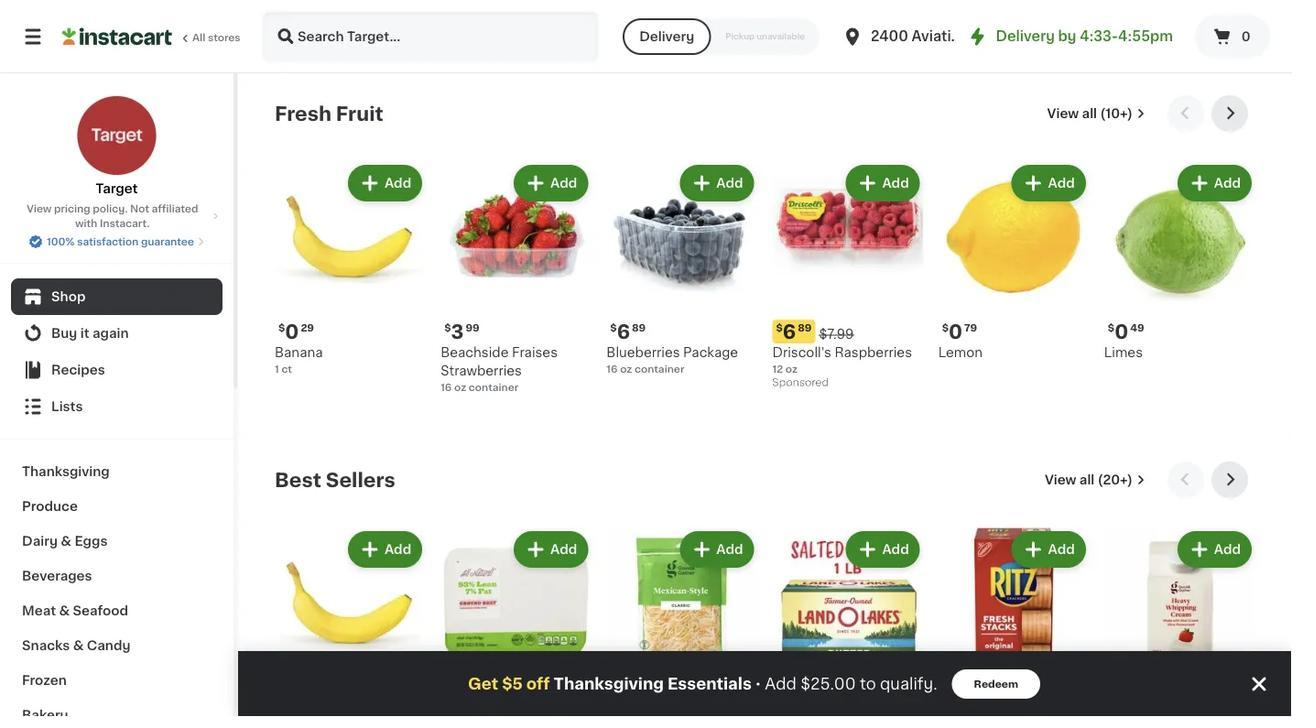 Task type: vqa. For each thing, say whether or not it's contained in the screenshot.


Task type: describe. For each thing, give the bounding box(es) containing it.
beverages link
[[11, 559, 223, 593]]

redeem button
[[952, 670, 1040, 699]]

0 button
[[1195, 15, 1270, 59]]

16 inside blueberries package 16 oz container
[[607, 364, 618, 374]]

delivery for delivery
[[639, 30, 694, 43]]

1 59 from the left
[[798, 689, 812, 699]]

best
[[275, 470, 321, 490]]

frozen
[[22, 674, 67, 687]]

view all (10+) button
[[1040, 95, 1153, 132]]

all for 4
[[1080, 474, 1095, 486]]

limes
[[1104, 346, 1143, 359]]

89 for 6
[[632, 323, 646, 333]]

$ 0 49
[[1108, 322, 1144, 341]]

1 4 from the left
[[783, 688, 797, 708]]

redeem
[[974, 679, 1018, 689]]

dr
[[973, 30, 990, 43]]

banana
[[275, 346, 323, 359]]

by
[[1058, 30, 1077, 43]]

dairy & eggs
[[22, 535, 108, 548]]

dairy & eggs link
[[11, 524, 223, 559]]

view for best sellers
[[1045, 474, 1077, 486]]

snacks & candy link
[[11, 628, 223, 663]]

meat & seafood
[[22, 604, 128, 617]]

$6.99
[[819, 694, 857, 707]]

100%
[[47, 237, 75, 247]]

view for fresh fruit
[[1047, 107, 1079, 120]]

delivery by 4:33-4:55pm link
[[967, 26, 1173, 48]]

ct
[[282, 364, 292, 374]]

raspberries
[[835, 346, 912, 359]]

0 for limes
[[1115, 322, 1129, 341]]

•
[[755, 677, 761, 691]]

recipes link
[[11, 352, 223, 388]]

beachside fraises strawberries 16 oz container
[[441, 346, 558, 393]]

99 inside "99" button
[[465, 689, 479, 699]]

delivery button
[[623, 18, 711, 55]]

2 4 from the left
[[949, 688, 963, 708]]

stores
[[208, 33, 241, 43]]

Search field
[[264, 13, 597, 60]]

shop
[[51, 290, 86, 303]]

eggs
[[75, 535, 108, 548]]

sellers
[[326, 470, 395, 490]]

$ 0 79
[[942, 322, 977, 341]]

blueberries
[[607, 346, 680, 359]]

$ inside $ 6 89
[[610, 323, 617, 333]]

off
[[526, 676, 550, 692]]

100% satisfaction guarantee
[[47, 237, 194, 247]]

$ 0 29
[[278, 322, 314, 341]]

fraises
[[512, 346, 558, 359]]

thanksgiving inside treatment tracker modal dialog
[[554, 676, 664, 692]]

seafood
[[73, 604, 128, 617]]

oz inside 'beachside fraises strawberries 16 oz container'
[[454, 383, 466, 393]]

29
[[301, 323, 314, 333]]

dairy
[[22, 535, 58, 548]]

frozen link
[[11, 663, 223, 698]]

produce
[[22, 500, 78, 513]]

12
[[773, 364, 783, 374]]

0 inside button
[[1242, 30, 1251, 43]]

delivery by 4:33-4:55pm
[[996, 30, 1173, 43]]

$7.99
[[819, 328, 854, 341]]

produce link
[[11, 489, 223, 524]]

not
[[130, 204, 149, 214]]

0 horizontal spatial thanksgiving
[[22, 465, 110, 478]]

qualify.
[[880, 676, 938, 692]]

$5
[[502, 676, 523, 692]]

2400 aviation dr
[[871, 30, 990, 43]]

blueberries package 16 oz container
[[607, 346, 738, 374]]

product group containing 3
[[441, 161, 592, 395]]

beachside
[[441, 346, 509, 359]]

strawberries
[[441, 365, 522, 377]]

affiliated
[[152, 204, 198, 214]]

fresh fruit
[[275, 104, 383, 123]]

all
[[192, 33, 205, 43]]

fruit
[[336, 104, 383, 123]]

package
[[683, 346, 738, 359]]



Task type: locate. For each thing, give the bounding box(es) containing it.
best sellers
[[275, 470, 395, 490]]

$2.99 element
[[1104, 686, 1256, 710]]

1 horizontal spatial oz
[[620, 364, 632, 374]]

1 horizontal spatial 16
[[607, 364, 618, 374]]

view pricing policy. not affiliated with instacart. link
[[15, 201, 219, 231]]

16
[[607, 364, 618, 374], [441, 383, 452, 393]]

$ left '49'
[[1108, 323, 1115, 333]]

2 item carousel region from the top
[[275, 462, 1256, 717]]

recipes
[[51, 364, 105, 376]]

79
[[964, 323, 977, 333]]

buy it again link
[[11, 315, 223, 352]]

1 $ 4 59 from the left
[[776, 688, 812, 708]]

99 left $5
[[465, 689, 479, 699]]

view all (10+)
[[1047, 107, 1133, 120]]

$ 6 89 $7.99 driscoll's raspberries 12 oz
[[773, 322, 912, 374]]

$ 4 59 right "•" on the bottom right
[[776, 688, 812, 708]]

&
[[61, 535, 71, 548], [59, 604, 70, 617], [73, 639, 84, 652]]

main content containing fresh fruit
[[238, 73, 1292, 717]]

again
[[93, 327, 129, 340]]

view pricing policy. not affiliated with instacart.
[[27, 204, 198, 229]]

& right meat
[[59, 604, 70, 617]]

get
[[468, 676, 498, 692]]

thanksgiving right off
[[554, 676, 664, 692]]

delivery for delivery by 4:33-4:55pm
[[996, 30, 1055, 43]]

aviation
[[912, 30, 969, 43]]

2 vertical spatial view
[[1045, 474, 1077, 486]]

essentials
[[668, 676, 752, 692]]

1 horizontal spatial container
[[635, 364, 685, 374]]

1 vertical spatial view
[[27, 204, 52, 214]]

2 vertical spatial &
[[73, 639, 84, 652]]

6 up driscoll's
[[783, 322, 796, 341]]

0 horizontal spatial $ 4 59
[[776, 688, 812, 708]]

$4.59 original price: $6.99 element
[[773, 686, 924, 710]]

buy
[[51, 327, 77, 340]]

1 vertical spatial all
[[1080, 474, 1095, 486]]

shop link
[[11, 278, 223, 315]]

get $5 off thanksgiving essentials • add $25.00 to qualify.
[[468, 676, 938, 692]]

1 horizontal spatial delivery
[[996, 30, 1055, 43]]

0 vertical spatial 16
[[607, 364, 618, 374]]

sponsored badge image
[[773, 378, 828, 388]]

view left '(20+)'
[[1045, 474, 1077, 486]]

1 horizontal spatial 89
[[798, 323, 812, 333]]

policy.
[[93, 204, 128, 214]]

view all (20+) button
[[1038, 462, 1153, 498]]

$ down keto on the left bottom of page
[[610, 689, 617, 699]]

0 horizontal spatial 59
[[798, 689, 812, 699]]

(10+)
[[1100, 107, 1133, 120]]

0 horizontal spatial 6
[[617, 322, 630, 341]]

89 up blueberries
[[632, 323, 646, 333]]

0 vertical spatial thanksgiving
[[22, 465, 110, 478]]

59 left '$6.99'
[[798, 689, 812, 699]]

$ 4 59 inside the $4.59 original price: $6.99 element
[[776, 688, 812, 708]]

69
[[631, 689, 645, 699]]

oz right the 12
[[786, 364, 798, 374]]

view inside view all (20+) popup button
[[1045, 474, 1077, 486]]

item carousel region containing fresh fruit
[[275, 95, 1256, 447]]

$ inside the $ 6 89 $7.99 driscoll's raspberries 12 oz
[[776, 323, 783, 333]]

1 6 from the left
[[783, 322, 796, 341]]

pricing
[[54, 204, 90, 214]]

$ inside $ 0 49
[[1108, 323, 1115, 333]]

buy it again
[[51, 327, 129, 340]]

16 down blueberries
[[607, 364, 618, 374]]

6 for 6
[[617, 322, 630, 341]]

1 vertical spatial 99
[[465, 689, 479, 699]]

0 vertical spatial view
[[1047, 107, 1079, 120]]

59 down 'redeem' on the right
[[964, 689, 978, 699]]

None search field
[[262, 11, 599, 62]]

89 inside the $ 6 89 $7.99 driscoll's raspberries 12 oz
[[798, 323, 812, 333]]

2 6 from the left
[[617, 322, 630, 341]]

1 vertical spatial item carousel region
[[275, 462, 1256, 717]]

16 down strawberries
[[441, 383, 452, 393]]

& for snacks
[[73, 639, 84, 652]]

1
[[275, 364, 279, 374]]

fresh
[[275, 104, 332, 123]]

view left 'pricing'
[[27, 204, 52, 214]]

& left the "candy"
[[73, 639, 84, 652]]

service type group
[[623, 18, 820, 55]]

0 horizontal spatial 16
[[441, 383, 452, 393]]

89
[[798, 323, 812, 333], [632, 323, 646, 333]]

0 horizontal spatial 4
[[783, 688, 797, 708]]

view
[[1047, 107, 1079, 120], [27, 204, 52, 214], [1045, 474, 1077, 486]]

$ left '79'
[[942, 323, 949, 333]]

0 vertical spatial item carousel region
[[275, 95, 1256, 447]]

view inside 'view pricing policy. not affiliated with instacart.'
[[27, 204, 52, 214]]

49
[[1130, 323, 1144, 333]]

all left '(20+)'
[[1080, 474, 1095, 486]]

59
[[798, 689, 812, 699], [964, 689, 978, 699]]

0 horizontal spatial container
[[469, 383, 519, 393]]

oz inside the $ 6 89 $7.99 driscoll's raspberries 12 oz
[[786, 364, 798, 374]]

snacks & candy
[[22, 639, 130, 652]]

it
[[80, 327, 89, 340]]

thanksgiving link
[[11, 454, 223, 489]]

1 item carousel region from the top
[[275, 95, 1256, 447]]

0 horizontal spatial 89
[[632, 323, 646, 333]]

0 vertical spatial 99
[[466, 323, 480, 333]]

oz down blueberries
[[620, 364, 632, 374]]

beverages
[[22, 570, 92, 582]]

$ left '29'
[[278, 323, 285, 333]]

product group
[[275, 161, 426, 377], [441, 161, 592, 395], [607, 161, 758, 377], [773, 161, 924, 393], [938, 161, 1090, 362], [1104, 161, 1256, 362], [275, 528, 426, 717], [441, 528, 592, 717], [607, 528, 758, 717], [773, 528, 924, 717], [938, 528, 1090, 717], [1104, 528, 1256, 717]]

$ up driscoll's
[[776, 323, 783, 333]]

$ up beachside on the left of the page
[[444, 323, 451, 333]]

2400
[[871, 30, 908, 43]]

add inside treatment tracker modal dialog
[[765, 676, 797, 692]]

thanksgiving up produce
[[22, 465, 110, 478]]

$
[[278, 323, 285, 333], [444, 323, 451, 333], [776, 323, 783, 333], [942, 323, 949, 333], [610, 323, 617, 333], [1108, 323, 1115, 333], [776, 689, 783, 699], [942, 689, 949, 699], [610, 689, 617, 699]]

lists link
[[11, 388, 223, 425]]

& for meat
[[59, 604, 70, 617]]

all stores
[[192, 33, 241, 43]]

container
[[635, 364, 685, 374], [469, 383, 519, 393]]

4 left 'redeem' on the right
[[949, 688, 963, 708]]

instacart logo image
[[62, 26, 172, 48]]

& left eggs
[[61, 535, 71, 548]]

6 inside the $ 6 89 $7.99 driscoll's raspberries 12 oz
[[783, 322, 796, 341]]

1 vertical spatial 16
[[441, 383, 452, 393]]

delivery inside 'button'
[[639, 30, 694, 43]]

view left '(10+)'
[[1047, 107, 1079, 120]]

item carousel region
[[275, 95, 1256, 447], [275, 462, 1256, 717]]

0 for banana
[[285, 322, 299, 341]]

container inside blueberries package 16 oz container
[[635, 364, 685, 374]]

1 horizontal spatial $ 4 59
[[942, 688, 978, 708]]

1 horizontal spatial 4
[[949, 688, 963, 708]]

all for 0
[[1082, 107, 1097, 120]]

0 horizontal spatial delivery
[[639, 30, 694, 43]]

2 horizontal spatial oz
[[786, 364, 798, 374]]

99 inside the $ 3 99
[[466, 323, 480, 333]]

target logo image
[[76, 95, 157, 176]]

1 horizontal spatial 59
[[964, 689, 978, 699]]

$6.89 original price: $7.99 element
[[773, 320, 924, 344]]

89 up driscoll's
[[798, 323, 812, 333]]

2 59 from the left
[[964, 689, 978, 699]]

product group containing 2
[[607, 528, 758, 717]]

driscoll's
[[773, 346, 831, 359]]

16 inside 'beachside fraises strawberries 16 oz container'
[[441, 383, 452, 393]]

oz inside blueberries package 16 oz container
[[620, 364, 632, 374]]

99
[[466, 323, 480, 333], [465, 689, 479, 699]]

3
[[451, 322, 464, 341]]

container down strawberries
[[469, 383, 519, 393]]

$25.00
[[801, 676, 856, 692]]

$ up blueberries
[[610, 323, 617, 333]]

2400 aviation dr button
[[842, 11, 990, 62]]

snacks
[[22, 639, 70, 652]]

$ inside "$ 0 79"
[[942, 323, 949, 333]]

$ right "•" on the bottom right
[[776, 689, 783, 699]]

all stores link
[[62, 11, 242, 62]]

container inside 'beachside fraises strawberries 16 oz container'
[[469, 383, 519, 393]]

0 vertical spatial container
[[635, 364, 685, 374]]

99 right 3
[[466, 323, 480, 333]]

$ inside $ 0 29
[[278, 323, 285, 333]]

6 for driscoll's raspberries
[[783, 322, 796, 341]]

banana 1 ct
[[275, 346, 323, 374]]

lemon
[[938, 346, 983, 359]]

target link
[[76, 95, 157, 198]]

to
[[860, 676, 876, 692]]

0 horizontal spatial oz
[[454, 383, 466, 393]]

1 89 from the left
[[798, 323, 812, 333]]

$ 2 69
[[610, 688, 645, 708]]

4:55pm
[[1118, 30, 1173, 43]]

$ inside '$ 2 69'
[[610, 689, 617, 699]]

keto
[[608, 668, 633, 678]]

6
[[783, 322, 796, 341], [617, 322, 630, 341]]

$ 3 99
[[444, 322, 480, 341]]

guarantee
[[141, 237, 194, 247]]

thanksgiving
[[22, 465, 110, 478], [554, 676, 664, 692]]

4 right "•" on the bottom right
[[783, 688, 797, 708]]

all left '(10+)'
[[1082, 107, 1097, 120]]

4:33-
[[1080, 30, 1118, 43]]

& for dairy
[[61, 535, 71, 548]]

0 vertical spatial all
[[1082, 107, 1097, 120]]

container down blueberries
[[635, 364, 685, 374]]

1 vertical spatial thanksgiving
[[554, 676, 664, 692]]

2 89 from the left
[[632, 323, 646, 333]]

item carousel region containing best sellers
[[275, 462, 1256, 717]]

0 for lemon
[[949, 322, 963, 341]]

treatment tracker modal dialog
[[238, 651, 1292, 717]]

0
[[1242, 30, 1251, 43], [285, 322, 299, 341], [949, 322, 963, 341], [1115, 322, 1129, 341]]

meat
[[22, 604, 56, 617]]

$ right qualify.
[[942, 689, 949, 699]]

0 vertical spatial &
[[61, 535, 71, 548]]

instacart.
[[100, 218, 150, 229]]

2 $ 4 59 from the left
[[942, 688, 978, 708]]

$ 6 89
[[610, 322, 646, 341]]

view all (20+)
[[1045, 474, 1133, 486]]

$ 4 59 right qualify.
[[942, 688, 978, 708]]

main content
[[238, 73, 1292, 717]]

6 up blueberries
[[617, 322, 630, 341]]

2
[[617, 688, 629, 708]]

$ 4 59
[[776, 688, 812, 708], [942, 688, 978, 708]]

99 button
[[441, 528, 592, 717]]

oz down strawberries
[[454, 383, 466, 393]]

view inside view all (10+) popup button
[[1047, 107, 1079, 120]]

target
[[96, 182, 138, 195]]

candy
[[87, 639, 130, 652]]

1 horizontal spatial thanksgiving
[[554, 676, 664, 692]]

lists
[[51, 400, 83, 413]]

$ inside the $ 3 99
[[444, 323, 451, 333]]

with
[[75, 218, 97, 229]]

89 inside $ 6 89
[[632, 323, 646, 333]]

1 vertical spatial &
[[59, 604, 70, 617]]

1 vertical spatial container
[[469, 383, 519, 393]]

4
[[783, 688, 797, 708], [949, 688, 963, 708]]

89 for driscoll's raspberries
[[798, 323, 812, 333]]

1 horizontal spatial 6
[[783, 322, 796, 341]]



